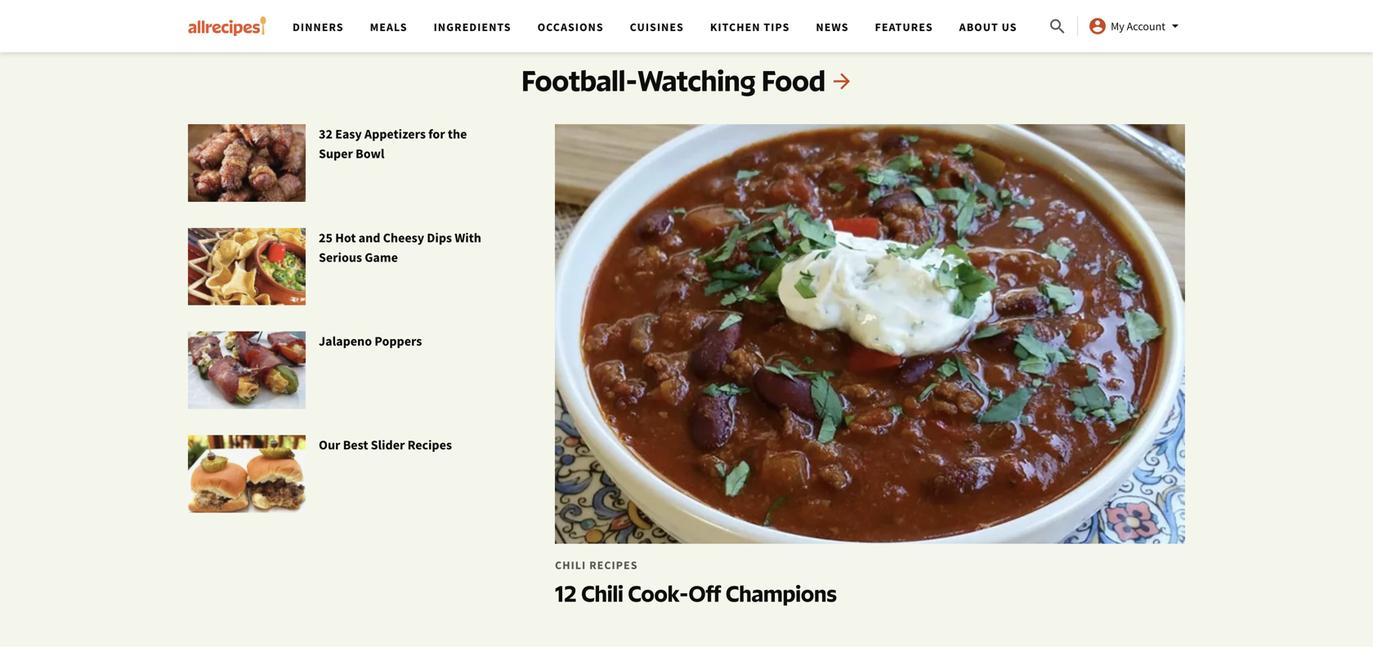 Task type: locate. For each thing, give the bounding box(es) containing it.
tips
[[764, 20, 790, 34]]

features link
[[875, 20, 934, 34]]

occasions
[[538, 20, 604, 34]]

navigation containing dinners
[[280, 0, 1048, 52]]

occasions link
[[538, 20, 604, 34]]

account image
[[1088, 16, 1108, 36]]

football-
[[522, 63, 638, 98]]

navigation
[[280, 0, 1048, 52]]

easy
[[335, 126, 362, 142]]

32 easy appetizers for the super bowl
[[319, 126, 467, 162]]

closeup of bacon-wrapped jalapeno poppers stuffed with cheddar and cream cheese on a white plate image
[[188, 332, 306, 409]]

kitchen tips link
[[710, 20, 790, 34]]

features
[[875, 20, 934, 34]]

creamy sausage dip image
[[188, 228, 306, 306]]

dinners
[[293, 20, 344, 34]]

chili
[[582, 580, 624, 608]]

and
[[359, 230, 381, 246]]

jalapeno poppers
[[319, 333, 422, 350]]

25 hot and cheesy dips with serious game link
[[188, 228, 503, 306]]

ingredients link
[[434, 20, 512, 34]]

bowl
[[356, 146, 385, 162]]

12
[[555, 580, 577, 608]]

25 hot and cheesy dips with serious game
[[319, 230, 482, 266]]

12 chili cook-off champions
[[555, 580, 837, 608]]

appetizers
[[365, 126, 426, 142]]

football-watching food
[[522, 63, 826, 98]]

32 easy appetizers for the super bowl link
[[188, 124, 503, 202]]

our
[[319, 437, 341, 454]]

for
[[429, 126, 445, 142]]

my account button
[[1088, 16, 1186, 36]]

news
[[816, 20, 849, 34]]

kitchen
[[710, 20, 761, 34]]

kitchen tips
[[710, 20, 790, 34]]

jalapeno
[[319, 333, 372, 350]]

32
[[319, 126, 333, 142]]

my account
[[1111, 19, 1166, 34]]

cuisines
[[630, 20, 684, 34]]

meals link
[[370, 20, 408, 34]]

account
[[1127, 19, 1166, 34]]

meals
[[370, 20, 408, 34]]

cuisines link
[[630, 20, 684, 34]]

search image
[[1048, 17, 1068, 37]]

watching
[[638, 63, 756, 98]]



Task type: vqa. For each thing, say whether or not it's contained in the screenshot.
My Account "Button"
yes



Task type: describe. For each thing, give the bounding box(es) containing it.
dinners link
[[293, 20, 344, 34]]

about
[[960, 20, 999, 34]]

our best slider recipes link
[[188, 436, 503, 513]]

ingredients
[[434, 20, 512, 34]]

news link
[[816, 20, 849, 34]]

arrow_right image
[[833, 72, 852, 91]]

closeup of a bowl of beef and bean chili garnished with sour cream and chopped cilantro image
[[555, 124, 1186, 545]]

my
[[1111, 19, 1125, 34]]

off
[[689, 580, 722, 608]]

25
[[319, 230, 333, 246]]

our best slider recipes
[[319, 437, 452, 454]]

cheesy
[[383, 230, 424, 246]]

super
[[319, 146, 353, 162]]

cook-
[[628, 580, 689, 608]]

football-watching food link
[[188, 62, 1186, 98]]

best
[[343, 437, 368, 454]]

side view of two sliders, each topped with a pickle slice speared with a fancy toothpick, on a white plate image
[[188, 436, 306, 513]]

us
[[1002, 20, 1018, 34]]

serious
[[319, 249, 362, 266]]

dips
[[427, 230, 452, 246]]

poppers
[[375, 333, 422, 350]]

hot
[[335, 230, 356, 246]]

slider
[[371, 437, 405, 454]]

about us
[[960, 20, 1018, 34]]

food
[[762, 63, 826, 98]]

jalapeno poppers link
[[188, 332, 503, 409]]

12 chili cook-off champions link
[[555, 124, 1186, 614]]

recipes
[[408, 437, 452, 454]]

the
[[448, 126, 467, 142]]

about us link
[[960, 20, 1018, 34]]

with
[[455, 230, 482, 246]]

closeup of bacon-wrapped brown sugar smokies in a wooden bowl image
[[188, 124, 306, 202]]

game
[[365, 249, 398, 266]]

champions
[[726, 580, 837, 608]]

home image
[[188, 16, 267, 36]]

caret_down image
[[1166, 16, 1186, 36]]



